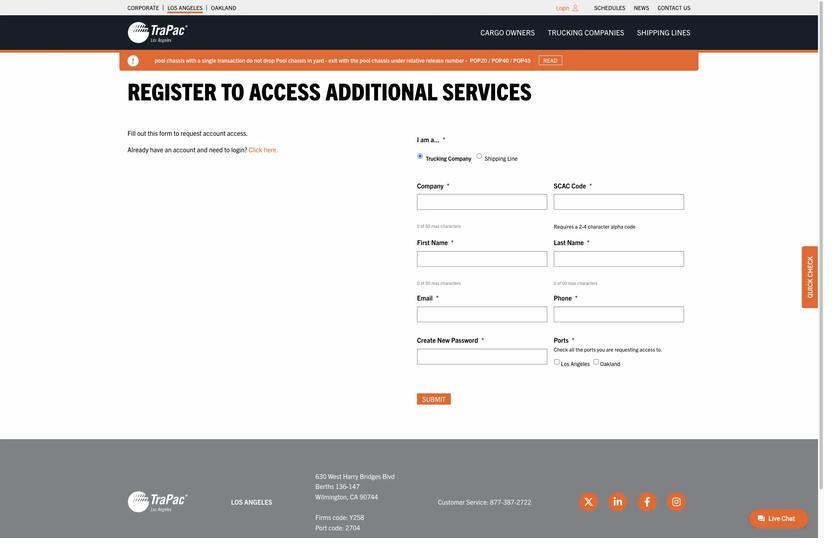 Task type: locate. For each thing, give the bounding box(es) containing it.
None submit
[[417, 394, 451, 405]]

trucking right "trucking company" option
[[426, 155, 447, 162]]

1 horizontal spatial /
[[511, 57, 513, 64]]

1 with from the left
[[186, 57, 197, 64]]

new
[[438, 336, 450, 345]]

trucking inside "register to access additional services" main content
[[426, 155, 447, 162]]

50
[[426, 224, 431, 229], [426, 280, 431, 286], [562, 280, 568, 286]]

menu bar containing cargo owners
[[474, 24, 698, 41]]

the right exit
[[351, 57, 359, 64]]

1 horizontal spatial company
[[448, 155, 472, 162]]

1 vertical spatial to
[[174, 129, 179, 137]]

oakland
[[211, 4, 236, 11], [601, 361, 621, 368]]

oakland link
[[211, 2, 236, 13]]

shipping right shipping line option at the right top of page
[[485, 155, 506, 162]]

oakland inside "register to access additional services" main content
[[601, 361, 621, 368]]

name for last name
[[568, 239, 584, 247]]

service:
[[467, 499, 489, 507]]

1 vertical spatial oakland
[[601, 361, 621, 368]]

2 horizontal spatial angeles
[[571, 361, 590, 368]]

trucking company
[[426, 155, 472, 162]]

character
[[588, 224, 610, 230]]

1 horizontal spatial the
[[576, 346, 583, 353]]

los angeles inside "register to access additional services" main content
[[561, 361, 590, 368]]

here.
[[264, 146, 278, 154]]

1 vertical spatial check
[[554, 346, 568, 353]]

630
[[316, 473, 327, 481]]

of up the phone
[[558, 280, 561, 286]]

* inside ports * check all the ports you are requesting access to.
[[572, 336, 575, 345]]

with left single
[[186, 57, 197, 64]]

ports
[[585, 346, 596, 353]]

check up quick
[[807, 257, 815, 278]]

the right all
[[576, 346, 583, 353]]

1 horizontal spatial angeles
[[244, 499, 272, 507]]

0 vertical spatial menu bar
[[590, 2, 695, 13]]

0
[[417, 224, 420, 229], [417, 280, 420, 286], [554, 280, 557, 286]]

0 up the phone
[[554, 280, 557, 286]]

company
[[448, 155, 472, 162], [417, 182, 444, 190]]

oakland right the los angeles link
[[211, 4, 236, 11]]

2 horizontal spatial chassis
[[372, 57, 390, 64]]

additional
[[326, 76, 438, 105]]

- right number
[[466, 57, 468, 64]]

0 vertical spatial a
[[198, 57, 201, 64]]

name
[[432, 239, 448, 247], [568, 239, 584, 247]]

to right need at the left top of page
[[224, 146, 230, 154]]

angeles
[[179, 4, 203, 11], [571, 361, 590, 368], [244, 499, 272, 507]]

under
[[391, 57, 406, 64]]

1 horizontal spatial trucking
[[548, 28, 583, 37]]

customer
[[438, 499, 465, 507]]

of for last
[[558, 280, 561, 286]]

scac code *
[[554, 182, 593, 190]]

* right a...
[[443, 135, 446, 144]]

email *
[[417, 294, 439, 302]]

0 vertical spatial the
[[351, 57, 359, 64]]

chassis left under
[[372, 57, 390, 64]]

2 vertical spatial los angeles
[[231, 499, 272, 507]]

code: up 2704
[[333, 514, 348, 522]]

0 vertical spatial angeles
[[179, 4, 203, 11]]

los inside "register to access additional services" main content
[[561, 361, 570, 368]]

1 horizontal spatial chassis
[[289, 57, 307, 64]]

* up all
[[572, 336, 575, 345]]

the inside banner
[[351, 57, 359, 64]]

first
[[417, 239, 430, 247]]

you
[[597, 346, 605, 353]]

company left shipping line option at the right top of page
[[448, 155, 472, 162]]

0 vertical spatial oakland
[[211, 4, 236, 11]]

menu bar inside banner
[[474, 24, 698, 41]]

0 vertical spatial trucking
[[548, 28, 583, 37]]

company down "trucking company" option
[[417, 182, 444, 190]]

shipping
[[638, 28, 670, 37], [485, 155, 506, 162]]

max for company
[[432, 224, 440, 229]]

los angeles
[[168, 4, 203, 11], [561, 361, 590, 368], [231, 499, 272, 507]]

check
[[807, 257, 815, 278], [554, 346, 568, 353]]

0 horizontal spatial check
[[554, 346, 568, 353]]

0 horizontal spatial shipping
[[485, 155, 506, 162]]

1 horizontal spatial -
[[466, 57, 468, 64]]

quick check
[[807, 257, 815, 298]]

2 horizontal spatial los
[[561, 361, 570, 368]]

a
[[198, 57, 201, 64], [575, 224, 578, 230]]

1 horizontal spatial oakland
[[601, 361, 621, 368]]

pool
[[155, 57, 166, 64], [360, 57, 371, 64]]

click here. link
[[249, 146, 278, 154]]

code: right port
[[329, 524, 344, 532]]

cargo owners
[[481, 28, 535, 37]]

of up first
[[421, 224, 425, 229]]

of for company
[[421, 224, 425, 229]]

characters for first name *
[[441, 280, 461, 286]]

0 vertical spatial check
[[807, 257, 815, 278]]

fill out this form to request account access.
[[128, 129, 248, 137]]

0 horizontal spatial los angeles
[[168, 4, 203, 11]]

click
[[249, 146, 263, 154]]

yard
[[314, 57, 324, 64]]

to.
[[657, 346, 663, 353]]

menu bar
[[590, 2, 695, 13], [474, 24, 698, 41]]

2 los angeles image from the top
[[128, 492, 188, 514]]

1 / from the left
[[489, 57, 491, 64]]

0 of 50 max characters up email *
[[417, 280, 461, 286]]

password
[[452, 336, 478, 345]]

form
[[159, 129, 172, 137]]

None text field
[[554, 195, 685, 210], [417, 307, 548, 323], [554, 195, 685, 210], [417, 307, 548, 323]]

email
[[417, 294, 433, 302]]

0 horizontal spatial the
[[351, 57, 359, 64]]

in
[[308, 57, 312, 64]]

1 vertical spatial the
[[576, 346, 583, 353]]

0 horizontal spatial account
[[173, 146, 196, 154]]

chassis up "register" at the left of the page
[[167, 57, 185, 64]]

scac
[[554, 182, 571, 190]]

shipping down news link
[[638, 28, 670, 37]]

1 horizontal spatial with
[[339, 57, 350, 64]]

this
[[148, 129, 158, 137]]

* right code at the right
[[590, 182, 593, 190]]

0 of 50 max characters for company
[[417, 224, 461, 229]]

0 horizontal spatial with
[[186, 57, 197, 64]]

1 vertical spatial shipping
[[485, 155, 506, 162]]

2 with from the left
[[339, 57, 350, 64]]

max
[[432, 224, 440, 229], [432, 280, 440, 286], [569, 280, 577, 286]]

not
[[254, 57, 262, 64]]

wilmington,
[[316, 493, 349, 501]]

read link
[[539, 55, 563, 65]]

0 for last name
[[554, 280, 557, 286]]

* down requires a 2-4 character alpha code
[[587, 239, 590, 247]]

0 horizontal spatial pool
[[155, 57, 166, 64]]

0 of 50 max characters for last name
[[554, 280, 598, 286]]

0 horizontal spatial trucking
[[426, 155, 447, 162]]

trucking for trucking company
[[426, 155, 447, 162]]

alpha
[[611, 224, 624, 230]]

1 horizontal spatial shipping
[[638, 28, 670, 37]]

0 of 50 max characters for first name
[[417, 280, 461, 286]]

* right the phone
[[575, 294, 578, 302]]

footer
[[0, 440, 819, 539]]

shipping inside "register to access additional services" main content
[[485, 155, 506, 162]]

0 vertical spatial los angeles
[[168, 4, 203, 11]]

pool right exit
[[360, 57, 371, 64]]

1 horizontal spatial pool
[[360, 57, 371, 64]]

and
[[197, 146, 208, 154]]

0 horizontal spatial a
[[198, 57, 201, 64]]

create
[[417, 336, 436, 345]]

2 pool from the left
[[360, 57, 371, 64]]

i am a... *
[[417, 135, 446, 144]]

* right first
[[451, 239, 454, 247]]

trucking inside trucking companies link
[[548, 28, 583, 37]]

0 horizontal spatial /
[[489, 57, 491, 64]]

characters for company *
[[441, 224, 461, 229]]

corporate link
[[128, 2, 159, 13]]

access.
[[227, 129, 248, 137]]

to down transaction
[[221, 76, 245, 105]]

cargo owners link
[[474, 24, 542, 41]]

with right exit
[[339, 57, 350, 64]]

login
[[557, 4, 570, 11]]

1 horizontal spatial account
[[203, 129, 226, 137]]

1 horizontal spatial name
[[568, 239, 584, 247]]

1 vertical spatial trucking
[[426, 155, 447, 162]]

1 vertical spatial los
[[561, 361, 570, 368]]

0 of 50 max characters up first name *
[[417, 224, 461, 229]]

name for first name
[[432, 239, 448, 247]]

pool right solid icon
[[155, 57, 166, 64]]

contact
[[658, 4, 683, 11]]

0 horizontal spatial chassis
[[167, 57, 185, 64]]

of for first
[[421, 280, 425, 286]]

menu bar containing schedules
[[590, 2, 695, 13]]

Oakland checkbox
[[594, 360, 599, 365]]

solid image
[[128, 56, 139, 67]]

with
[[186, 57, 197, 64], [339, 57, 350, 64]]

0 horizontal spatial -
[[326, 57, 328, 64]]

1 horizontal spatial los
[[231, 499, 243, 507]]

shipping lines
[[638, 28, 691, 37]]

phone
[[554, 294, 572, 302]]

* down "trucking company"
[[447, 182, 450, 190]]

None text field
[[417, 195, 548, 210], [417, 251, 548, 267], [554, 251, 685, 267], [554, 307, 685, 323], [417, 195, 548, 210], [417, 251, 548, 267], [554, 251, 685, 267], [554, 307, 685, 323]]

a left single
[[198, 57, 201, 64]]

1 vertical spatial code:
[[329, 524, 344, 532]]

max up first name *
[[432, 224, 440, 229]]

630 west harry bridges blvd berths 136-147 wilmington, ca 90744
[[316, 473, 395, 501]]

a left the 2-
[[575, 224, 578, 230]]

*
[[443, 135, 446, 144], [447, 182, 450, 190], [590, 182, 593, 190], [451, 239, 454, 247], [587, 239, 590, 247], [436, 294, 439, 302], [575, 294, 578, 302], [482, 336, 484, 345], [572, 336, 575, 345]]

2 horizontal spatial los angeles
[[561, 361, 590, 368]]

name right "last"
[[568, 239, 584, 247]]

1 vertical spatial los angeles
[[561, 361, 590, 368]]

login link
[[557, 4, 570, 11]]

1 horizontal spatial check
[[807, 257, 815, 278]]

1 vertical spatial los angeles image
[[128, 492, 188, 514]]

0 horizontal spatial oakland
[[211, 4, 236, 11]]

- left exit
[[326, 57, 328, 64]]

max up email *
[[432, 280, 440, 286]]

check down ports
[[554, 346, 568, 353]]

banner
[[0, 15, 825, 71]]

2 vertical spatial to
[[224, 146, 230, 154]]

of up email
[[421, 280, 425, 286]]

50 up email *
[[426, 280, 431, 286]]

0 vertical spatial to
[[221, 76, 245, 105]]

2 name from the left
[[568, 239, 584, 247]]

chassis left in
[[289, 57, 307, 64]]

-
[[326, 57, 328, 64], [466, 57, 468, 64]]

firms
[[316, 514, 331, 522]]

1 vertical spatial menu bar
[[474, 24, 698, 41]]

login?
[[231, 146, 247, 154]]

0 vertical spatial los
[[168, 4, 178, 11]]

max up phone *
[[569, 280, 577, 286]]

50 up phone *
[[562, 280, 568, 286]]

register to access additional services main content
[[120, 76, 699, 416]]

1 vertical spatial a
[[575, 224, 578, 230]]

1 horizontal spatial a
[[575, 224, 578, 230]]

last name *
[[554, 239, 590, 247]]

a inside banner
[[198, 57, 201, 64]]

* right email
[[436, 294, 439, 302]]

0 vertical spatial shipping
[[638, 28, 670, 37]]

los angeles image
[[128, 21, 188, 44], [128, 492, 188, 514]]

0 of 50 max characters up phone *
[[554, 280, 598, 286]]

us
[[684, 4, 691, 11]]

/ left pop45
[[511, 57, 513, 64]]

1 chassis from the left
[[167, 57, 185, 64]]

None password field
[[417, 349, 548, 365]]

1 los angeles image from the top
[[128, 21, 188, 44]]

transaction
[[218, 57, 246, 64]]

50 up first
[[426, 224, 431, 229]]

0 horizontal spatial name
[[432, 239, 448, 247]]

a...
[[431, 135, 440, 144]]

0 up email
[[417, 280, 420, 286]]

none submit inside "register to access additional services" main content
[[417, 394, 451, 405]]

blvd
[[383, 473, 395, 481]]

account up need at the left top of page
[[203, 129, 226, 137]]

0 vertical spatial los angeles image
[[128, 21, 188, 44]]

berths
[[316, 483, 334, 491]]

0 up first
[[417, 224, 420, 229]]

to
[[221, 76, 245, 105], [174, 129, 179, 137], [224, 146, 230, 154]]

oakland right oakland option
[[601, 361, 621, 368]]

shipping inside banner
[[638, 28, 670, 37]]

1 vertical spatial company
[[417, 182, 444, 190]]

trucking down login link
[[548, 28, 583, 37]]

name right first
[[432, 239, 448, 247]]

max for first
[[432, 280, 440, 286]]

account right an
[[173, 146, 196, 154]]

/ left pop40
[[489, 57, 491, 64]]

to right form
[[174, 129, 179, 137]]

0 vertical spatial company
[[448, 155, 472, 162]]

1 vertical spatial angeles
[[571, 361, 590, 368]]

requires
[[554, 224, 574, 230]]

of
[[421, 224, 425, 229], [421, 280, 425, 286], [558, 280, 561, 286]]

1 name from the left
[[432, 239, 448, 247]]



Task type: vqa. For each thing, say whether or not it's contained in the screenshot.
Corporate link
yes



Task type: describe. For each thing, give the bounding box(es) containing it.
387-
[[504, 499, 517, 507]]

877-
[[490, 499, 504, 507]]

exit
[[329, 57, 338, 64]]

2722
[[517, 499, 532, 507]]

pool
[[276, 57, 287, 64]]

characters for last name *
[[578, 280, 598, 286]]

0 horizontal spatial los
[[168, 4, 178, 11]]

have
[[150, 146, 163, 154]]

147
[[349, 483, 360, 491]]

2704
[[346, 524, 360, 532]]

1 horizontal spatial los angeles
[[231, 499, 272, 507]]

already have an account and need to login? click here.
[[128, 146, 278, 154]]

Shipping Line radio
[[477, 154, 482, 159]]

pop40
[[492, 57, 510, 64]]

Trucking Company radio
[[418, 154, 423, 159]]

contact us link
[[658, 2, 691, 13]]

drop
[[264, 57, 275, 64]]

50 for first
[[426, 280, 431, 286]]

1 pool from the left
[[155, 57, 166, 64]]

footer containing 630 west harry bridges blvd
[[0, 440, 819, 539]]

contact us
[[658, 4, 691, 11]]

Los Angeles checkbox
[[555, 360, 560, 365]]

customer service: 877-387-2722
[[438, 499, 532, 507]]

last
[[554, 239, 566, 247]]

companies
[[585, 28, 625, 37]]

2 vertical spatial los
[[231, 499, 243, 507]]

access
[[249, 76, 321, 105]]

code
[[625, 224, 636, 230]]

firms code:  y258 port code:  2704
[[316, 514, 364, 532]]

port
[[316, 524, 327, 532]]

90744
[[360, 493, 378, 501]]

y258
[[350, 514, 364, 522]]

2 / from the left
[[511, 57, 513, 64]]

corporate
[[128, 4, 159, 11]]

trucking companies
[[548, 28, 625, 37]]

first name *
[[417, 239, 454, 247]]

quick
[[807, 279, 815, 298]]

already
[[128, 146, 149, 154]]

1 - from the left
[[326, 57, 328, 64]]

check inside "link"
[[807, 257, 815, 278]]

quick check link
[[803, 247, 819, 308]]

banner containing cargo owners
[[0, 15, 825, 71]]

the inside ports * check all the ports you are requesting access to.
[[576, 346, 583, 353]]

do
[[247, 57, 253, 64]]

am
[[421, 135, 429, 144]]

requesting
[[615, 346, 639, 353]]

an
[[165, 146, 172, 154]]

cargo
[[481, 28, 504, 37]]

line
[[508, 155, 518, 162]]

code
[[572, 182, 587, 190]]

trucking companies link
[[542, 24, 631, 41]]

0 for first name
[[417, 280, 420, 286]]

0 vertical spatial code:
[[333, 514, 348, 522]]

2 vertical spatial angeles
[[244, 499, 272, 507]]

4
[[584, 224, 587, 230]]

2-
[[579, 224, 584, 230]]

angeles inside "register to access additional services" main content
[[571, 361, 590, 368]]

0 horizontal spatial angeles
[[179, 4, 203, 11]]

shipping for shipping line
[[485, 155, 506, 162]]

0 for company
[[417, 224, 420, 229]]

harry
[[343, 473, 359, 481]]

shipping lines link
[[631, 24, 698, 41]]

2 - from the left
[[466, 57, 468, 64]]

* right password
[[482, 336, 484, 345]]

single
[[202, 57, 216, 64]]

none password field inside "register to access additional services" main content
[[417, 349, 548, 365]]

need
[[209, 146, 223, 154]]

fill
[[128, 129, 136, 137]]

news
[[634, 4, 650, 11]]

company *
[[417, 182, 450, 190]]

all
[[570, 346, 575, 353]]

max for last
[[569, 280, 577, 286]]

schedules link
[[595, 2, 626, 13]]

los angeles image inside banner
[[128, 21, 188, 44]]

3 chassis from the left
[[372, 57, 390, 64]]

schedules
[[595, 4, 626, 11]]

out
[[137, 129, 146, 137]]

shipping line
[[485, 155, 518, 162]]

light image
[[573, 5, 579, 11]]

0 horizontal spatial company
[[417, 182, 444, 190]]

1 vertical spatial account
[[173, 146, 196, 154]]

pop20
[[470, 57, 488, 64]]

pool chassis with a single transaction  do not drop pool chassis in yard -  exit with the pool chassis under relative release number -  pop20 / pop40 / pop45
[[155, 57, 531, 64]]

los angeles link
[[168, 2, 203, 13]]

shipping for shipping lines
[[638, 28, 670, 37]]

trucking for trucking companies
[[548, 28, 583, 37]]

136-
[[336, 483, 349, 491]]

pop45
[[514, 57, 531, 64]]

relative
[[407, 57, 425, 64]]

50 for last
[[562, 280, 568, 286]]

ca
[[350, 493, 358, 501]]

i
[[417, 135, 419, 144]]

are
[[607, 346, 614, 353]]

a inside main content
[[575, 224, 578, 230]]

0 vertical spatial account
[[203, 129, 226, 137]]

lines
[[672, 28, 691, 37]]

50 for company
[[426, 224, 431, 229]]

check inside ports * check all the ports you are requesting access to.
[[554, 346, 568, 353]]

2 chassis from the left
[[289, 57, 307, 64]]

read
[[544, 57, 558, 64]]

register
[[128, 76, 217, 105]]

create new password *
[[417, 336, 484, 345]]

bridges
[[360, 473, 381, 481]]



